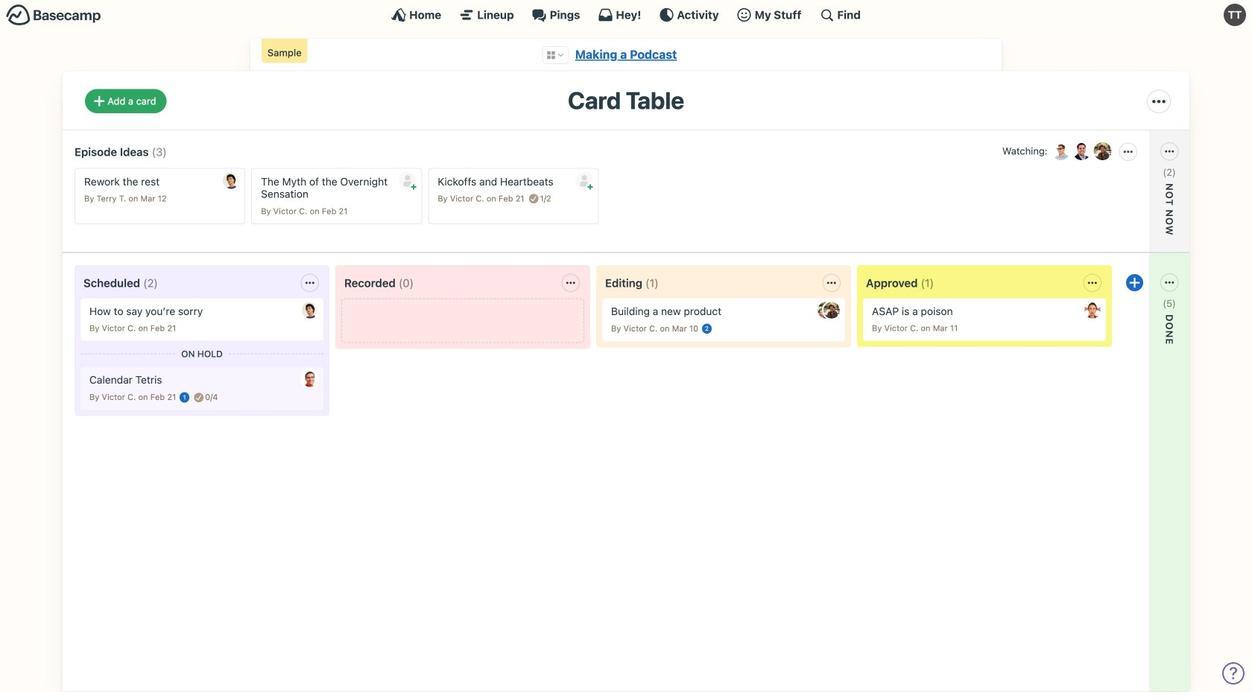 Task type: describe. For each thing, give the bounding box(es) containing it.
jennifer young image
[[818, 302, 834, 319]]

on mar 12 element
[[128, 194, 167, 203]]

on mar 11 element
[[921, 324, 958, 333]]

breadcrumb element
[[250, 39, 1002, 71]]

0 horizontal spatial nicole katz image
[[824, 302, 840, 319]]

1 horizontal spatial nicole katz image
[[1092, 141, 1113, 162]]

on mar 10 element
[[660, 324, 698, 334]]

keyboard shortcut: ⌘ + / image
[[819, 7, 834, 22]]

1 vertical spatial jared davis image
[[302, 302, 318, 319]]

main element
[[0, 0, 1252, 29]]



Task type: locate. For each thing, give the bounding box(es) containing it.
steve marsh image
[[302, 371, 318, 387]]

on feb 21 element
[[487, 194, 524, 203], [310, 206, 348, 216], [138, 324, 176, 333], [138, 393, 176, 402]]

annie bryan image
[[1085, 302, 1101, 319]]

1 vertical spatial nicole katz image
[[824, 302, 840, 319]]

terry turtle image
[[1224, 4, 1246, 26]]

jared davis image
[[223, 172, 239, 189], [302, 302, 318, 319]]

0 vertical spatial jared davis image
[[223, 172, 239, 189]]

nicole katz image
[[1092, 141, 1113, 162], [824, 302, 840, 319]]

josh fiske image
[[1071, 141, 1092, 162]]

0 vertical spatial nicole katz image
[[1092, 141, 1113, 162]]

1 horizontal spatial jared davis image
[[302, 302, 318, 319]]

0 horizontal spatial jared davis image
[[223, 172, 239, 189]]

switch accounts image
[[6, 4, 101, 27]]

victor cooper image
[[1051, 141, 1071, 162]]

None submit
[[399, 172, 417, 190], [575, 172, 593, 190], [1071, 190, 1175, 209], [1071, 321, 1175, 340], [399, 172, 417, 190], [575, 172, 593, 190], [1071, 190, 1175, 209], [1071, 321, 1175, 340]]



Task type: vqa. For each thing, say whether or not it's contained in the screenshot.
"Jared Davis" icon to the left
yes



